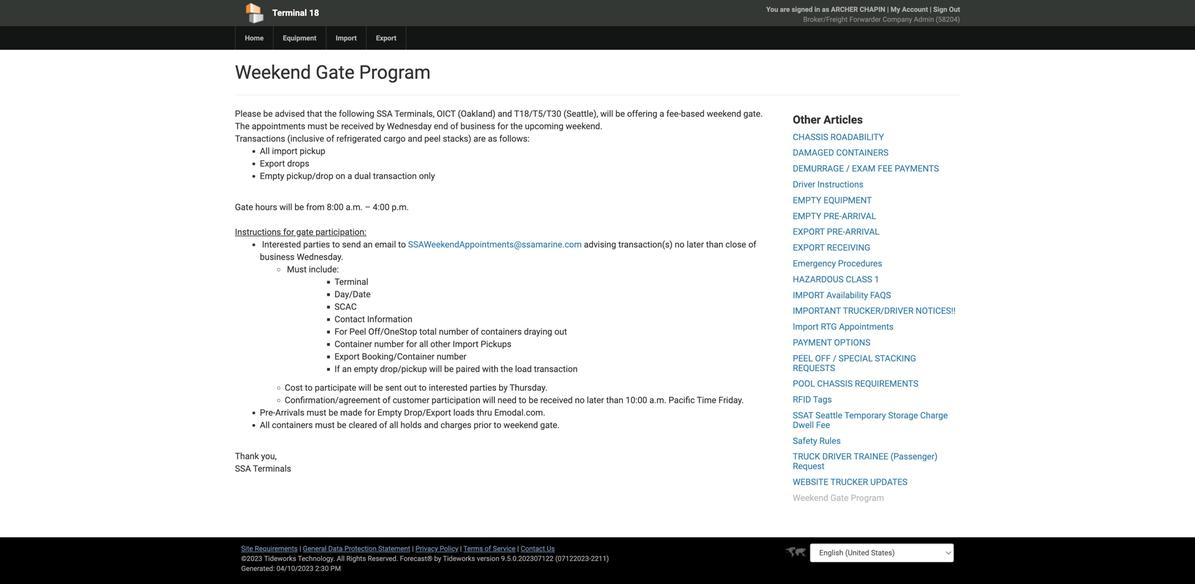 Task type: vqa. For each thing, say whether or not it's contained in the screenshot.
Effective
no



Task type: describe. For each thing, give the bounding box(es) containing it.
of down sent
[[383, 395, 391, 405]]

9.5.0.202307122
[[501, 555, 554, 563]]

8:00
[[327, 202, 344, 212]]

1 vertical spatial arrival
[[846, 227, 880, 237]]

than inside cost to participate will be sent out to interested parties by thursday. confirmation/agreement of customer participation will need to be received no later than 10:00 a.m. pacific time friday. pre-arrivals must be made for empty drop/export loads thru emodal.com. all containers must be cleared of all holds and charges prior to weekend gate.
[[607, 395, 624, 405]]

2 vertical spatial must
[[315, 420, 335, 430]]

account
[[902, 5, 929, 13]]

thursday.
[[510, 383, 548, 393]]

1 vertical spatial the
[[511, 121, 523, 131]]

the inside advising transaction(s) no later than close of business wednesday. must include: terminal day/date scac contact information for peel off/onestop total number of containers draying out container number for all other import pickups export booking/container number if an empty drop/pickup will be paired with the load transaction
[[501, 364, 513, 374]]

demurrage / exam fee payments link
[[793, 164, 940, 174]]

cost
[[285, 383, 303, 393]]

1 vertical spatial number
[[374, 339, 404, 349]]

receiving
[[827, 243, 871, 253]]

2211)
[[591, 555, 609, 563]]

thru
[[477, 408, 492, 418]]

import inside "other articles chassis roadability damaged containers demurrage / exam fee payments driver instructions empty equipment empty pre-arrival export pre-arrival export receiving emergency procedures hazardous class 1 import availability faqs important trucker/driver notices!! import rtg appointments payment options peel off / special stacking requests pool chassis requirements rfid tags ssat seattle temporary storage charge dwell fee safety rules truck driver trainee (passenger) request website trucker updates weekend gate program"
[[793, 322, 819, 332]]

empty inside cost to participate will be sent out to interested parties by thursday. confirmation/agreement of customer participation will need to be received no later than 10:00 a.m. pacific time friday. pre-arrivals must be made for empty drop/export loads thru emodal.com. all containers must be cleared of all holds and charges prior to weekend gate.
[[378, 408, 402, 418]]

advising
[[584, 239, 617, 250]]

chassis roadability link
[[793, 132, 884, 142]]

to down participation:
[[332, 239, 340, 250]]

request
[[793, 461, 825, 471]]

empty
[[354, 364, 378, 374]]

driver
[[793, 179, 816, 190]]

of right 'close'
[[749, 239, 757, 250]]

will down empty
[[359, 383, 372, 393]]

0 vertical spatial chassis
[[793, 132, 829, 142]]

1 vertical spatial chassis
[[818, 379, 853, 389]]

are inside you are signed in as archer chapin | my account | sign out broker/freight forwarder company admin (58204)
[[780, 5, 790, 13]]

booking/container
[[362, 352, 435, 362]]

rules
[[820, 436, 841, 446]]

0 vertical spatial /
[[847, 164, 850, 174]]

1 vertical spatial /
[[833, 353, 837, 364]]

privacy policy link
[[416, 545, 459, 553]]

other
[[431, 339, 451, 349]]

site requirements link
[[241, 545, 298, 553]]

containers
[[837, 148, 889, 158]]

by inside site requirements | general data protection statement | privacy policy | terms of service | contact us ©2023 tideworks technology. all rights reserved. forecast® by tideworks version 9.5.0.202307122 (07122023-2211) generated: 04/10/2023 2:30 pm
[[434, 555, 442, 563]]

demurrage
[[793, 164, 844, 174]]

requirements
[[855, 379, 919, 389]]

follows:
[[500, 134, 530, 144]]

be down following
[[330, 121, 339, 131]]

0 vertical spatial a.m.
[[346, 202, 363, 212]]

peel
[[425, 134, 441, 144]]

other articles chassis roadability damaged containers demurrage / exam fee payments driver instructions empty equipment empty pre-arrival export pre-arrival export receiving emergency procedures hazardous class 1 import availability faqs important trucker/driver notices!! import rtg appointments payment options peel off / special stacking requests pool chassis requirements rfid tags ssat seattle temporary storage charge dwell fee safety rules truck driver trainee (passenger) request website trucker updates weekend gate program
[[793, 113, 956, 503]]

must inside please be advised that the following ssa terminals, oict (oakland) and t18/t5/t30 (seattle), will be offering a fee-based weekend gate. the appointments must be received by wednesday end of business for the upcoming weekend. transactions (inclusive of refrigerated cargo and peel stacks) are as follows: all import pickup export drops empty pickup/drop on a dual transaction only
[[308, 121, 328, 131]]

to right cost
[[305, 383, 313, 393]]

| left general
[[300, 545, 301, 553]]

requirements
[[255, 545, 298, 553]]

(07122023-
[[556, 555, 591, 563]]

protection
[[345, 545, 377, 553]]

weekend gate program
[[235, 61, 431, 83]]

arrivals
[[275, 408, 305, 418]]

pre-
[[260, 408, 275, 418]]

seattle
[[816, 410, 843, 421]]

weekend inside please be advised that the following ssa terminals, oict (oakland) and t18/t5/t30 (seattle), will be offering a fee-based weekend gate. the appointments must be received by wednesday end of business for the upcoming weekend. transactions (inclusive of refrigerated cargo and peel stacks) are as follows: all import pickup export drops empty pickup/drop on a dual transaction only
[[707, 109, 742, 119]]

to right email
[[398, 239, 406, 250]]

include:
[[309, 264, 339, 275]]

1 horizontal spatial a
[[660, 109, 665, 119]]

pacific
[[669, 395, 695, 405]]

admin
[[914, 15, 934, 23]]

0 horizontal spatial a
[[348, 171, 352, 181]]

service
[[493, 545, 516, 553]]

import availability faqs link
[[793, 290, 892, 300]]

need
[[498, 395, 517, 405]]

upcoming
[[525, 121, 564, 131]]

notices!!
[[916, 306, 956, 316]]

us
[[547, 545, 555, 553]]

1 horizontal spatial gate
[[316, 61, 355, 83]]

tags
[[814, 395, 832, 405]]

(oakland)
[[458, 109, 496, 119]]

forwarder
[[850, 15, 881, 23]]

of up paired
[[471, 327, 479, 337]]

participate
[[315, 383, 356, 393]]

cost to participate will be sent out to interested parties by thursday. confirmation/agreement of customer participation will need to be received no later than 10:00 a.m. pacific time friday. pre-arrivals must be made for empty drop/export loads thru emodal.com. all containers must be cleared of all holds and charges prior to weekend gate.
[[260, 383, 744, 430]]

04/10/2023
[[277, 565, 314, 573]]

an inside advising transaction(s) no later than close of business wednesday. must include: terminal day/date scac contact information for peel off/onestop total number of containers draying out container number for all other import pickups export booking/container number if an empty drop/pickup will be paired with the load transaction
[[342, 364, 352, 374]]

by inside please be advised that the following ssa terminals, oict (oakland) and t18/t5/t30 (seattle), will be offering a fee-based weekend gate. the appointments must be received by wednesday end of business for the upcoming weekend. transactions (inclusive of refrigerated cargo and peel stacks) are as follows: all import pickup export drops empty pickup/drop on a dual transaction only
[[376, 121, 385, 131]]

will right hours
[[280, 202, 292, 212]]

important trucker/driver notices!! link
[[793, 306, 956, 316]]

emodal.com.
[[495, 408, 546, 418]]

2 export from the top
[[793, 243, 825, 253]]

0 horizontal spatial weekend
[[235, 61, 311, 83]]

drop/export
[[404, 408, 451, 418]]

rfid tags link
[[793, 395, 832, 405]]

0 vertical spatial arrival
[[842, 211, 877, 221]]

gate. inside cost to participate will be sent out to interested parties by thursday. confirmation/agreement of customer participation will need to be received no later than 10:00 a.m. pacific time friday. pre-arrivals must be made for empty drop/export loads thru emodal.com. all containers must be cleared of all holds and charges prior to weekend gate.
[[540, 420, 560, 430]]

later inside cost to participate will be sent out to interested parties by thursday. confirmation/agreement of customer participation will need to be received no later than 10:00 a.m. pacific time friday. pre-arrivals must be made for empty drop/export loads thru emodal.com. all containers must be cleared of all holds and charges prior to weekend gate.
[[587, 395, 604, 405]]

safety
[[793, 436, 818, 446]]

sign
[[934, 5, 948, 13]]

charges
[[441, 420, 472, 430]]

options
[[835, 338, 871, 348]]

no inside cost to participate will be sent out to interested parties by thursday. confirmation/agreement of customer participation will need to be received no later than 10:00 a.m. pacific time friday. pre-arrivals must be made for empty drop/export loads thru emodal.com. all containers must be cleared of all holds and charges prior to weekend gate.
[[575, 395, 585, 405]]

of inside site requirements | general data protection statement | privacy policy | terms of service | contact us ©2023 tideworks technology. all rights reserved. forecast® by tideworks version 9.5.0.202307122 (07122023-2211) generated: 04/10/2023 2:30 pm
[[485, 545, 491, 553]]

be down made
[[337, 420, 347, 430]]

0 vertical spatial number
[[439, 327, 469, 337]]

availability
[[827, 290, 868, 300]]

received inside cost to participate will be sent out to interested parties by thursday. confirmation/agreement of customer participation will need to be received no later than 10:00 a.m. pacific time friday. pre-arrivals must be made for empty drop/export loads thru emodal.com. all containers must be cleared of all holds and charges prior to weekend gate.
[[541, 395, 573, 405]]

close
[[726, 239, 747, 250]]

off
[[815, 353, 831, 364]]

than inside advising transaction(s) no later than close of business wednesday. must include: terminal day/date scac contact information for peel off/onestop total number of containers draying out container number for all other import pickups export booking/container number if an empty drop/pickup will be paired with the load transaction
[[706, 239, 724, 250]]

| up 'tideworks'
[[460, 545, 462, 553]]

email
[[375, 239, 396, 250]]

class
[[846, 274, 873, 285]]

empty pre-arrival link
[[793, 211, 877, 221]]

0 vertical spatial for
[[283, 227, 294, 237]]

gate
[[296, 227, 314, 237]]

general
[[303, 545, 327, 553]]

peel
[[793, 353, 813, 364]]

rtg
[[821, 322, 837, 332]]

by inside cost to participate will be sent out to interested parties by thursday. confirmation/agreement of customer participation will need to be received no later than 10:00 a.m. pacific time friday. pre-arrivals must be made for empty drop/export loads thru emodal.com. all containers must be cleared of all holds and charges prior to weekend gate.
[[499, 383, 508, 393]]

hours
[[255, 202, 277, 212]]

company
[[883, 15, 913, 23]]

appointments
[[252, 121, 306, 131]]

gate inside "other articles chassis roadability damaged containers demurrage / exam fee payments driver instructions empty equipment empty pre-arrival export pre-arrival export receiving emergency procedures hazardous class 1 import availability faqs important trucker/driver notices!! import rtg appointments payment options peel off / special stacking requests pool chassis requirements rfid tags ssat seattle temporary storage charge dwell fee safety rules truck driver trainee (passenger) request website trucker updates weekend gate program"
[[831, 493, 849, 503]]

loads
[[454, 408, 475, 418]]

import rtg appointments link
[[793, 322, 894, 332]]

containers inside cost to participate will be sent out to interested parties by thursday. confirmation/agreement of customer participation will need to be received no later than 10:00 a.m. pacific time friday. pre-arrivals must be made for empty drop/export loads thru emodal.com. all containers must be cleared of all holds and charges prior to weekend gate.
[[272, 420, 313, 430]]

of right (inclusive on the top left
[[326, 134, 334, 144]]

2 empty from the top
[[793, 211, 822, 221]]

participation
[[432, 395, 481, 405]]

a.m. inside cost to participate will be sent out to interested parties by thursday. confirmation/agreement of customer participation will need to be received no later than 10:00 a.m. pacific time friday. pre-arrivals must be made for empty drop/export loads thru emodal.com. all containers must be cleared of all holds and charges prior to weekend gate.
[[650, 395, 667, 405]]

terms
[[464, 545, 483, 553]]

information
[[367, 314, 413, 324]]

oict
[[437, 109, 456, 119]]

home link
[[235, 26, 273, 50]]

0 vertical spatial program
[[359, 61, 431, 83]]

later inside advising transaction(s) no later than close of business wednesday. must include: terminal day/date scac contact information for peel off/onestop total number of containers draying out container number for all other import pickups export booking/container number if an empty drop/pickup will be paired with the load transaction
[[687, 239, 704, 250]]

no inside advising transaction(s) no later than close of business wednesday. must include: terminal day/date scac contact information for peel off/onestop total number of containers draying out container number for all other import pickups export booking/container number if an empty drop/pickup will be paired with the load transaction
[[675, 239, 685, 250]]

program inside "other articles chassis roadability damaged containers demurrage / exam fee payments driver instructions empty equipment empty pre-arrival export pre-arrival export receiving emergency procedures hazardous class 1 import availability faqs important trucker/driver notices!! import rtg appointments payment options peel off / special stacking requests pool chassis requirements rfid tags ssat seattle temporary storage charge dwell fee safety rules truck driver trainee (passenger) request website trucker updates weekend gate program"
[[851, 493, 885, 503]]

terminal inside terminal 18 link
[[272, 8, 307, 18]]

0 vertical spatial the
[[325, 109, 337, 119]]

be left sent
[[374, 383, 383, 393]]

tideworks
[[443, 555, 475, 563]]

will up thru
[[483, 395, 496, 405]]

archer
[[831, 5, 858, 13]]

gate hours will be from 8:00 a.m. – 4:00 p.m.
[[235, 202, 409, 212]]

1 vertical spatial must
[[307, 408, 327, 418]]

fee
[[817, 420, 830, 430]]

ssat
[[793, 410, 814, 421]]

for inside advising transaction(s) no later than close of business wednesday. must include: terminal day/date scac contact information for peel off/onestop total number of containers draying out container number for all other import pickups export booking/container number if an empty drop/pickup will be paired with the load transaction
[[406, 339, 417, 349]]

with
[[482, 364, 499, 374]]

| left my
[[888, 5, 889, 13]]

all inside cost to participate will be sent out to interested parties by thursday. confirmation/agreement of customer participation will need to be received no later than 10:00 a.m. pacific time friday. pre-arrivals must be made for empty drop/export loads thru emodal.com. all containers must be cleared of all holds and charges prior to weekend gate.
[[260, 420, 270, 430]]

as inside please be advised that the following ssa terminals, oict (oakland) and t18/t5/t30 (seattle), will be offering a fee-based weekend gate. the appointments must be received by wednesday end of business for the upcoming weekend. transactions (inclusive of refrigerated cargo and peel stacks) are as follows: all import pickup export drops empty pickup/drop on a dual transaction only
[[488, 134, 497, 144]]

reserved.
[[368, 555, 398, 563]]

will inside advising transaction(s) no later than close of business wednesday. must include: terminal day/date scac contact information for peel off/onestop total number of containers draying out container number for all other import pickups export booking/container number if an empty drop/pickup will be paired with the load transaction
[[429, 364, 442, 374]]

faqs
[[871, 290, 892, 300]]

pm
[[331, 565, 341, 573]]

cleared
[[349, 420, 377, 430]]

of right cleared
[[379, 420, 387, 430]]

terminal inside advising transaction(s) no later than close of business wednesday. must include: terminal day/date scac contact information for peel off/onestop total number of containers draying out container number for all other import pickups export booking/container number if an empty drop/pickup will be paired with the load transaction
[[335, 277, 369, 287]]

be left offering at the right
[[616, 109, 625, 119]]

made
[[340, 408, 362, 418]]



Task type: locate. For each thing, give the bounding box(es) containing it.
pool chassis requirements link
[[793, 379, 919, 389]]

for
[[335, 327, 347, 337]]

(passenger)
[[891, 452, 938, 462]]

be down thursday.
[[529, 395, 538, 405]]

website
[[793, 477, 829, 487]]

by down the privacy policy link on the left of page
[[434, 555, 442, 563]]

export inside please be advised that the following ssa terminals, oict (oakland) and t18/t5/t30 (seattle), will be offering a fee-based weekend gate. the appointments must be received by wednesday end of business for the upcoming weekend. transactions (inclusive of refrigerated cargo and peel stacks) are as follows: all import pickup export drops empty pickup/drop on a dual transaction only
[[260, 158, 285, 169]]

to up the emodal.com.
[[519, 395, 527, 405]]

prior
[[474, 420, 492, 430]]

0 horizontal spatial no
[[575, 395, 585, 405]]

no right transaction(s)
[[675, 239, 685, 250]]

0 horizontal spatial empty
[[260, 171, 284, 181]]

2 vertical spatial all
[[337, 555, 345, 563]]

data
[[328, 545, 343, 553]]

1 vertical spatial ssa
[[235, 464, 251, 474]]

send
[[342, 239, 361, 250]]

1 vertical spatial all
[[390, 420, 399, 430]]

weekend.
[[566, 121, 603, 131]]

container
[[335, 339, 372, 349]]

2 horizontal spatial export
[[376, 34, 397, 42]]

0 vertical spatial all
[[260, 146, 270, 156]]

ssa inside please be advised that the following ssa terminals, oict (oakland) and t18/t5/t30 (seattle), will be offering a fee-based weekend gate. the appointments must be received by wednesday end of business for the upcoming weekend. transactions (inclusive of refrigerated cargo and peel stacks) are as follows: all import pickup export drops empty pickup/drop on a dual transaction only
[[377, 109, 393, 119]]

safety rules link
[[793, 436, 841, 446]]

export down import
[[260, 158, 285, 169]]

out inside advising transaction(s) no later than close of business wednesday. must include: terminal day/date scac contact information for peel off/onestop total number of containers draying out container number for all other import pickups export booking/container number if an empty drop/pickup will be paired with the load transaction
[[555, 327, 567, 337]]

1 vertical spatial later
[[587, 395, 604, 405]]

exam
[[852, 164, 876, 174]]

export up the export receiving link
[[793, 227, 825, 237]]

the
[[325, 109, 337, 119], [511, 121, 523, 131], [501, 364, 513, 374]]

import link
[[326, 26, 366, 50]]

and down wednesday
[[408, 134, 422, 144]]

received down thursday.
[[541, 395, 573, 405]]

an right send
[[363, 239, 373, 250]]

ssa down "thank"
[[235, 464, 251, 474]]

drop/pickup
[[380, 364, 427, 374]]

program down the export link
[[359, 61, 431, 83]]

requests
[[793, 363, 836, 373]]

export down terminal 18 link
[[376, 34, 397, 42]]

out
[[950, 5, 961, 13]]

statement
[[378, 545, 411, 553]]

1 horizontal spatial an
[[363, 239, 373, 250]]

0 vertical spatial empty
[[260, 171, 284, 181]]

be inside advising transaction(s) no later than close of business wednesday. must include: terminal day/date scac contact information for peel off/onestop total number of containers draying out container number for all other import pickups export booking/container number if an empty drop/pickup will be paired with the load transaction
[[444, 364, 454, 374]]

export receiving link
[[793, 243, 871, 253]]

0 horizontal spatial by
[[376, 121, 385, 131]]

1 horizontal spatial parties
[[470, 383, 497, 393]]

pre- down empty pre-arrival link
[[827, 227, 846, 237]]

0 vertical spatial later
[[687, 239, 704, 250]]

instructions inside "other articles chassis roadability damaged containers demurrage / exam fee payments driver instructions empty equipment empty pre-arrival export pre-arrival export receiving emergency procedures hazardous class 1 import availability faqs important trucker/driver notices!! import rtg appointments payment options peel off / special stacking requests pool chassis requirements rfid tags ssat seattle temporary storage charge dwell fee safety rules truck driver trainee (passenger) request website trucker updates weekend gate program"
[[818, 179, 864, 190]]

1 horizontal spatial ssa
[[377, 109, 393, 119]]

0 vertical spatial by
[[376, 121, 385, 131]]

ssa up the cargo
[[377, 109, 393, 119]]

website trucker updates link
[[793, 477, 908, 487]]

gate down the import link
[[316, 61, 355, 83]]

must
[[308, 121, 328, 131], [307, 408, 327, 418], [315, 420, 335, 430]]

all down "total"
[[419, 339, 428, 349]]

and inside cost to participate will be sent out to interested parties by thursday. confirmation/agreement of customer participation will need to be received no later than 10:00 a.m. pacific time friday. pre-arrivals must be made for empty drop/export loads thru emodal.com. all containers must be cleared of all holds and charges prior to weekend gate.
[[424, 420, 439, 430]]

0 horizontal spatial a.m.
[[346, 202, 363, 212]]

sent
[[385, 383, 402, 393]]

to
[[332, 239, 340, 250], [398, 239, 406, 250], [305, 383, 313, 393], [419, 383, 427, 393], [519, 395, 527, 405], [494, 420, 502, 430]]

hazardous
[[793, 274, 844, 285]]

transaction right load
[[534, 364, 578, 374]]

1 vertical spatial pre-
[[827, 227, 846, 237]]

0 vertical spatial weekend
[[707, 109, 742, 119]]

import inside advising transaction(s) no later than close of business wednesday. must include: terminal day/date scac contact information for peel off/onestop total number of containers draying out container number for all other import pickups export booking/container number if an empty drop/pickup will be paired with the load transaction
[[453, 339, 479, 349]]

weekend down the emodal.com.
[[504, 420, 538, 430]]

1 horizontal spatial /
[[847, 164, 850, 174]]

0 horizontal spatial gate
[[235, 202, 253, 212]]

all inside site requirements | general data protection statement | privacy policy | terms of service | contact us ©2023 tideworks technology. all rights reserved. forecast® by tideworks version 9.5.0.202307122 (07122023-2211) generated: 04/10/2023 2:30 pm
[[337, 555, 345, 563]]

4:00
[[373, 202, 390, 212]]

important
[[793, 306, 841, 316]]

1 vertical spatial all
[[260, 420, 270, 430]]

pre-
[[824, 211, 842, 221], [827, 227, 846, 237]]

2 vertical spatial by
[[434, 555, 442, 563]]

of
[[451, 121, 459, 131], [326, 134, 334, 144], [749, 239, 757, 250], [471, 327, 479, 337], [383, 395, 391, 405], [379, 420, 387, 430], [485, 545, 491, 553]]

0 horizontal spatial parties
[[303, 239, 330, 250]]

charge
[[921, 410, 948, 421]]

1 vertical spatial empty
[[793, 211, 822, 221]]

contact inside site requirements | general data protection statement | privacy policy | terms of service | contact us ©2023 tideworks technology. all rights reserved. forecast® by tideworks version 9.5.0.202307122 (07122023-2211) generated: 04/10/2023 2:30 pm
[[521, 545, 545, 553]]

0 vertical spatial must
[[308, 121, 328, 131]]

0 vertical spatial containers
[[481, 327, 522, 337]]

you,
[[261, 451, 277, 461]]

will up interested
[[429, 364, 442, 374]]

a.m. right "10:00" on the right of page
[[650, 395, 667, 405]]

time
[[697, 395, 717, 405]]

trucker
[[831, 477, 869, 487]]

later
[[687, 239, 704, 250], [587, 395, 604, 405]]

1 vertical spatial are
[[474, 134, 486, 144]]

the up follows:
[[511, 121, 523, 131]]

2 horizontal spatial gate
[[831, 493, 849, 503]]

contact down scac
[[335, 314, 365, 324]]

of up the "version"
[[485, 545, 491, 553]]

/ right off
[[833, 353, 837, 364]]

number
[[439, 327, 469, 337], [374, 339, 404, 349], [437, 352, 467, 362]]

if
[[335, 364, 340, 374]]

for inside cost to participate will be sent out to interested parties by thursday. confirmation/agreement of customer participation will need to be received no later than 10:00 a.m. pacific time friday. pre-arrivals must be made for empty drop/export loads thru emodal.com. all containers must be cleared of all holds and charges prior to weekend gate.
[[364, 408, 375, 418]]

of up the stacks)
[[451, 121, 459, 131]]

the right "with"
[[501, 364, 513, 374]]

received down following
[[341, 121, 374, 131]]

0 horizontal spatial /
[[833, 353, 837, 364]]

0 vertical spatial parties
[[303, 239, 330, 250]]

than left 'close'
[[706, 239, 724, 250]]

instructions down hours
[[235, 227, 281, 237]]

empty down driver
[[793, 195, 822, 205]]

by up need
[[499, 383, 508, 393]]

1 vertical spatial terminal
[[335, 277, 369, 287]]

fee
[[878, 164, 893, 174]]

parties inside cost to participate will be sent out to interested parties by thursday. confirmation/agreement of customer participation will need to be received no later than 10:00 a.m. pacific time friday. pre-arrivals must be made for empty drop/export loads thru emodal.com. all containers must be cleared of all holds and charges prior to weekend gate.
[[470, 383, 497, 393]]

0 vertical spatial as
[[822, 5, 830, 13]]

all down the transactions
[[260, 146, 270, 156]]

1 vertical spatial empty
[[378, 408, 402, 418]]

as inside you are signed in as archer chapin | my account | sign out broker/freight forwarder company admin (58204)
[[822, 5, 830, 13]]

ssat seattle temporary storage charge dwell fee link
[[793, 410, 948, 430]]

0 vertical spatial export
[[376, 34, 397, 42]]

interested parties to send an email to ssaweekendappointments@ssamarine.com
[[260, 239, 582, 250]]

0 horizontal spatial an
[[342, 364, 352, 374]]

pool
[[793, 379, 815, 389]]

0 vertical spatial are
[[780, 5, 790, 13]]

thank
[[235, 451, 259, 461]]

1 horizontal spatial and
[[424, 420, 439, 430]]

containers inside advising transaction(s) no later than close of business wednesday. must include: terminal day/date scac contact information for peel off/onestop total number of containers draying out container number for all other import pickups export booking/container number if an empty drop/pickup will be paired with the load transaction
[[481, 327, 522, 337]]

chassis up damaged on the right of page
[[793, 132, 829, 142]]

gate
[[316, 61, 355, 83], [235, 202, 253, 212], [831, 493, 849, 503]]

terminal left 18
[[272, 8, 307, 18]]

| left sign
[[930, 5, 932, 13]]

1 vertical spatial export
[[260, 158, 285, 169]]

1 export from the top
[[793, 227, 825, 237]]

a right on
[[348, 171, 352, 181]]

are down the business for at top
[[474, 134, 486, 144]]

paired
[[456, 364, 480, 374]]

0 horizontal spatial and
[[408, 134, 422, 144]]

0 vertical spatial ssa
[[377, 109, 393, 119]]

terms of service link
[[464, 545, 516, 553]]

be up interested
[[444, 364, 454, 374]]

weekend right based
[[707, 109, 742, 119]]

gate left hours
[[235, 202, 253, 212]]

1 vertical spatial program
[[851, 493, 885, 503]]

updates
[[871, 477, 908, 487]]

cargo
[[384, 134, 406, 144]]

weekend down the website
[[793, 493, 829, 503]]

temporary
[[845, 410, 886, 421]]

0 horizontal spatial transaction
[[373, 171, 417, 181]]

terminals,
[[395, 109, 435, 119]]

no left "10:00" on the right of page
[[575, 395, 585, 405]]

will up weekend.
[[601, 109, 614, 119]]

by up the cargo
[[376, 121, 385, 131]]

1 horizontal spatial no
[[675, 239, 685, 250]]

a.m. left –
[[346, 202, 363, 212]]

weekend inside "other articles chassis roadability damaged containers demurrage / exam fee payments driver instructions empty equipment empty pre-arrival export pre-arrival export receiving emergency procedures hazardous class 1 import availability faqs important trucker/driver notices!! import rtg appointments payment options peel off / special stacking requests pool chassis requirements rfid tags ssat seattle temporary storage charge dwell fee safety rules truck driver trainee (passenger) request website trucker updates weekend gate program"
[[793, 493, 829, 503]]

out inside cost to participate will be sent out to interested parties by thursday. confirmation/agreement of customer participation will need to be received no later than 10:00 a.m. pacific time friday. pre-arrivals must be made for empty drop/export loads thru emodal.com. all containers must be cleared of all holds and charges prior to weekend gate.
[[404, 383, 417, 393]]

pre- down empty equipment link
[[824, 211, 842, 221]]

you are signed in as archer chapin | my account | sign out broker/freight forwarder company admin (58204)
[[767, 5, 961, 23]]

1 horizontal spatial instructions
[[818, 179, 864, 190]]

0 vertical spatial a
[[660, 109, 665, 119]]

0 horizontal spatial terminal
[[272, 8, 307, 18]]

1 vertical spatial out
[[404, 383, 417, 393]]

0 horizontal spatial out
[[404, 383, 417, 393]]

parties up wednesday.
[[303, 239, 330, 250]]

1 horizontal spatial received
[[541, 395, 573, 405]]

2 horizontal spatial by
[[499, 383, 508, 393]]

0 vertical spatial empty
[[793, 195, 822, 205]]

transaction inside advising transaction(s) no later than close of business wednesday. must include: terminal day/date scac contact information for peel off/onestop total number of containers draying out container number for all other import pickups export booking/container number if an empty drop/pickup will be paired with the load transaction
[[534, 364, 578, 374]]

0 horizontal spatial received
[[341, 121, 374, 131]]

later left "10:00" on the right of page
[[587, 395, 604, 405]]

2 horizontal spatial for
[[406, 339, 417, 349]]

containers down 'arrivals'
[[272, 420, 313, 430]]

contact up 9.5.0.202307122
[[521, 545, 545, 553]]

all inside please be advised that the following ssa terminals, oict (oakland) and t18/t5/t30 (seattle), will be offering a fee-based weekend gate. the appointments must be received by wednesday end of business for the upcoming weekend. transactions (inclusive of refrigerated cargo and peel stacks) are as follows: all import pickup export drops empty pickup/drop on a dual transaction only
[[260, 146, 270, 156]]

gate down trucker on the bottom of the page
[[831, 493, 849, 503]]

will inside please be advised that the following ssa terminals, oict (oakland) and t18/t5/t30 (seattle), will be offering a fee-based weekend gate. the appointments must be received by wednesday end of business for the upcoming weekend. transactions (inclusive of refrigerated cargo and peel stacks) are as follows: all import pickup export drops empty pickup/drop on a dual transaction only
[[601, 109, 614, 119]]

0 horizontal spatial program
[[359, 61, 431, 83]]

1 horizontal spatial weekend
[[707, 109, 742, 119]]

gate. down the emodal.com.
[[540, 420, 560, 430]]

all up pm
[[337, 555, 345, 563]]

0 vertical spatial instructions
[[818, 179, 864, 190]]

export inside advising transaction(s) no later than close of business wednesday. must include: terminal day/date scac contact information for peel off/onestop total number of containers draying out container number for all other import pickups export booking/container number if an empty drop/pickup will be paired with the load transaction
[[335, 352, 360, 362]]

/ left exam
[[847, 164, 850, 174]]

1 horizontal spatial weekend
[[793, 493, 829, 503]]

| up the 'forecast®' at the bottom of the page
[[412, 545, 414, 553]]

2 vertical spatial for
[[364, 408, 375, 418]]

0 horizontal spatial import
[[336, 34, 357, 42]]

0 vertical spatial gate
[[316, 61, 355, 83]]

privacy
[[416, 545, 438, 553]]

forecast®
[[400, 555, 433, 563]]

empty
[[793, 195, 822, 205], [793, 211, 822, 221]]

for up booking/container on the left of page
[[406, 339, 417, 349]]

a left fee-
[[660, 109, 665, 119]]

roadability
[[831, 132, 884, 142]]

empty inside please be advised that the following ssa terminals, oict (oakland) and t18/t5/t30 (seattle), will be offering a fee-based weekend gate. the appointments must be received by wednesday end of business for the upcoming weekend. transactions (inclusive of refrigerated cargo and peel stacks) are as follows: all import pickup export drops empty pickup/drop on a dual transaction only
[[260, 171, 284, 181]]

site
[[241, 545, 253, 553]]

empty
[[260, 171, 284, 181], [378, 408, 402, 418]]

import up weekend gate program
[[336, 34, 357, 42]]

the right 'that'
[[325, 109, 337, 119]]

as down the business for at top
[[488, 134, 497, 144]]

be left from
[[295, 202, 304, 212]]

participation:
[[316, 227, 367, 237]]

terminal up day/date on the left of page
[[335, 277, 369, 287]]

0 horizontal spatial instructions
[[235, 227, 281, 237]]

1 empty from the top
[[793, 195, 822, 205]]

ssa
[[377, 109, 393, 119], [235, 464, 251, 474]]

empty down empty equipment link
[[793, 211, 822, 221]]

are
[[780, 5, 790, 13], [474, 134, 486, 144]]

1 horizontal spatial import
[[453, 339, 479, 349]]

0 vertical spatial all
[[419, 339, 428, 349]]

offering
[[627, 109, 658, 119]]

and up the business for at top
[[498, 109, 512, 119]]

1 horizontal spatial for
[[364, 408, 375, 418]]

instructions up equipment
[[818, 179, 864, 190]]

chassis up tags
[[818, 379, 853, 389]]

equipment link
[[273, 26, 326, 50]]

equipment
[[283, 34, 317, 42]]

export up emergency
[[793, 243, 825, 253]]

ssa inside thank you, ssa terminals
[[235, 464, 251, 474]]

1 vertical spatial contact
[[521, 545, 545, 553]]

weekend down home
[[235, 61, 311, 83]]

general data protection statement link
[[303, 545, 411, 553]]

1 vertical spatial and
[[408, 134, 422, 144]]

0 horizontal spatial contact
[[335, 314, 365, 324]]

procedures
[[838, 258, 883, 269]]

1 vertical spatial weekend
[[793, 493, 829, 503]]

arrival up receiving
[[846, 227, 880, 237]]

out up customer
[[404, 383, 417, 393]]

1 vertical spatial received
[[541, 395, 573, 405]]

thank you, ssa terminals
[[235, 451, 291, 474]]

received inside please be advised that the following ssa terminals, oict (oakland) and t18/t5/t30 (seattle), will be offering a fee-based weekend gate. the appointments must be received by wednesday end of business for the upcoming weekend. transactions (inclusive of refrigerated cargo and peel stacks) are as follows: all import pickup export drops empty pickup/drop on a dual transaction only
[[341, 121, 374, 131]]

2 vertical spatial export
[[335, 352, 360, 362]]

2 vertical spatial number
[[437, 352, 467, 362]]

0 vertical spatial gate.
[[744, 109, 763, 119]]

all inside cost to participate will be sent out to interested parties by thursday. confirmation/agreement of customer participation will need to be received no later than 10:00 a.m. pacific time friday. pre-arrivals must be made for empty drop/export loads thru emodal.com. all containers must be cleared of all holds and charges prior to weekend gate.
[[390, 420, 399, 430]]

import up paired
[[453, 339, 479, 349]]

signed
[[792, 5, 813, 13]]

number up other at the left
[[439, 327, 469, 337]]

0 vertical spatial no
[[675, 239, 685, 250]]

trainee
[[854, 452, 889, 462]]

| up 9.5.0.202307122
[[518, 545, 519, 553]]

1 vertical spatial gate.
[[540, 420, 560, 430]]

2 vertical spatial gate
[[831, 493, 849, 503]]

import up payment
[[793, 322, 819, 332]]

to up customer
[[419, 383, 427, 393]]

0 vertical spatial contact
[[335, 314, 365, 324]]

1 horizontal spatial containers
[[481, 327, 522, 337]]

gate. inside please be advised that the following ssa terminals, oict (oakland) and t18/t5/t30 (seattle), will be offering a fee-based weekend gate. the appointments must be received by wednesday end of business for the upcoming weekend. transactions (inclusive of refrigerated cargo and peel stacks) are as follows: all import pickup export drops empty pickup/drop on a dual transaction only
[[744, 109, 763, 119]]

contact inside advising transaction(s) no later than close of business wednesday. must include: terminal day/date scac contact information for peel off/onestop total number of containers draying out container number for all other import pickups export booking/container number if an empty drop/pickup will be paired with the load transaction
[[335, 314, 365, 324]]

0 vertical spatial import
[[336, 34, 357, 42]]

be down confirmation/agreement
[[329, 408, 338, 418]]

0 vertical spatial transaction
[[373, 171, 417, 181]]

1 vertical spatial weekend
[[504, 420, 538, 430]]

truck driver trainee (passenger) request link
[[793, 452, 938, 471]]

weekend inside cost to participate will be sent out to interested parties by thursday. confirmation/agreement of customer participation will need to be received no later than 10:00 a.m. pacific time friday. pre-arrivals must be made for empty drop/export loads thru emodal.com. all containers must be cleared of all holds and charges prior to weekend gate.
[[504, 420, 538, 430]]

generated:
[[241, 565, 275, 573]]

1 vertical spatial gate
[[235, 202, 253, 212]]

terminals
[[253, 464, 291, 474]]

p.m.
[[392, 202, 409, 212]]

2 horizontal spatial and
[[498, 109, 512, 119]]

an
[[363, 239, 373, 250], [342, 364, 352, 374]]

as right in
[[822, 5, 830, 13]]

1 vertical spatial export
[[793, 243, 825, 253]]

1 horizontal spatial than
[[706, 239, 724, 250]]

1 vertical spatial an
[[342, 364, 352, 374]]

out right draying
[[555, 327, 567, 337]]

1 horizontal spatial by
[[434, 555, 442, 563]]

are inside please be advised that the following ssa terminals, oict (oakland) and t18/t5/t30 (seattle), will be offering a fee-based weekend gate. the appointments must be received by wednesday end of business for the upcoming weekend. transactions (inclusive of refrigerated cargo and peel stacks) are as follows: all import pickup export drops empty pickup/drop on a dual transaction only
[[474, 134, 486, 144]]

0 vertical spatial weekend
[[235, 61, 311, 83]]

articles
[[824, 113, 863, 126]]

2 vertical spatial import
[[453, 339, 479, 349]]

0 horizontal spatial containers
[[272, 420, 313, 430]]

drops
[[287, 158, 309, 169]]

instructions for gate participation:
[[235, 227, 367, 237]]

gate. left other
[[744, 109, 763, 119]]

to right prior
[[494, 420, 502, 430]]

than left "10:00" on the right of page
[[607, 395, 624, 405]]

my
[[891, 5, 901, 13]]

rights
[[347, 555, 366, 563]]

and down drop/export
[[424, 420, 439, 430]]

2 horizontal spatial import
[[793, 322, 819, 332]]

be up appointments
[[263, 109, 273, 119]]

1 horizontal spatial later
[[687, 239, 704, 250]]

technology.
[[298, 555, 335, 563]]

export
[[376, 34, 397, 42], [260, 158, 285, 169], [335, 352, 360, 362]]

chapin
[[860, 5, 886, 13]]

a.m.
[[346, 202, 363, 212], [650, 395, 667, 405]]

export down container
[[335, 352, 360, 362]]

all inside advising transaction(s) no later than close of business wednesday. must include: terminal day/date scac contact information for peel off/onestop total number of containers draying out container number for all other import pickups export booking/container number if an empty drop/pickup will be paired with the load transaction
[[419, 339, 428, 349]]

must
[[287, 264, 307, 275]]

0 vertical spatial pre-
[[824, 211, 842, 221]]

for up interested
[[283, 227, 294, 237]]

customer
[[393, 395, 430, 405]]

1 horizontal spatial transaction
[[534, 364, 578, 374]]

number down other at the left
[[437, 352, 467, 362]]

program down website trucker updates link
[[851, 493, 885, 503]]

transaction inside please be advised that the following ssa terminals, oict (oakland) and t18/t5/t30 (seattle), will be offering a fee-based weekend gate. the appointments must be received by wednesday end of business for the upcoming weekend. transactions (inclusive of refrigerated cargo and peel stacks) are as follows: all import pickup export drops empty pickup/drop on a dual transaction only
[[373, 171, 417, 181]]



